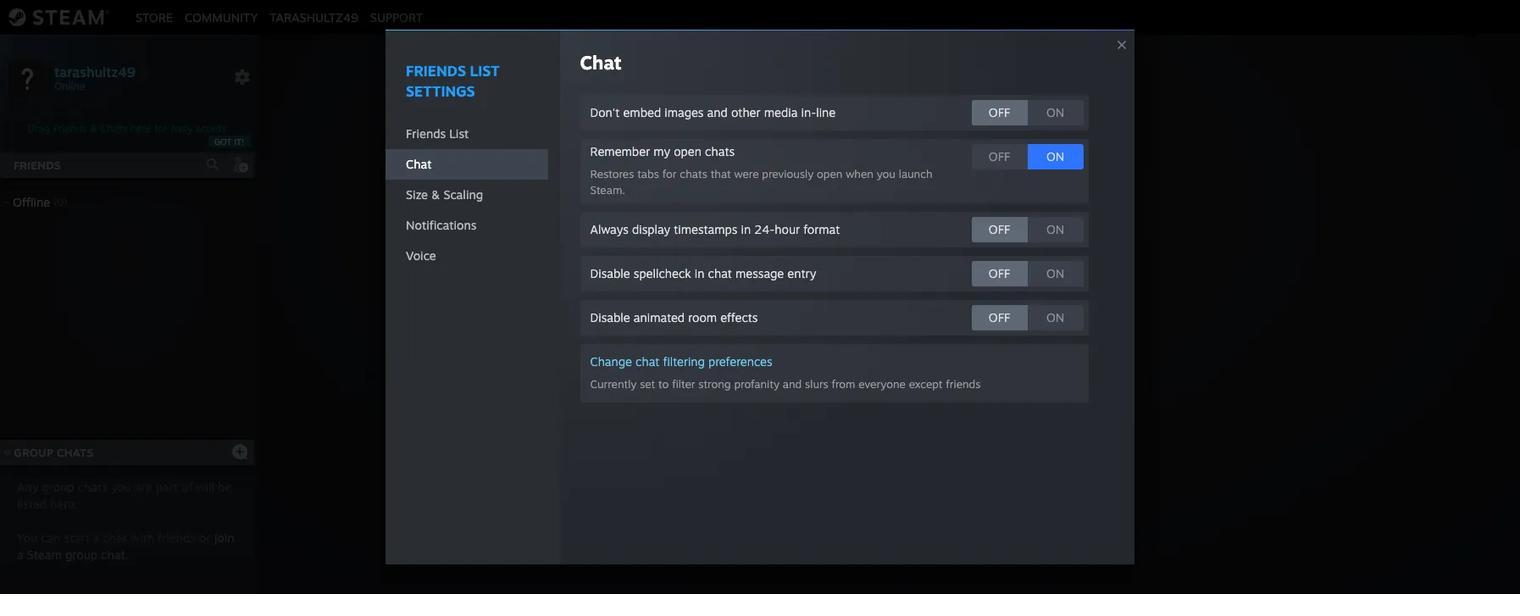 Task type: vqa. For each thing, say whether or not it's contained in the screenshot.
join at the bottom
yes



Task type: locate. For each thing, give the bounding box(es) containing it.
2 vertical spatial chat
[[922, 323, 951, 340]]

chat left the start!
[[922, 323, 951, 340]]

0 horizontal spatial group
[[14, 446, 53, 459]]

for right here
[[154, 122, 168, 135]]

chat
[[580, 51, 622, 74], [406, 157, 432, 171], [922, 323, 951, 340]]

entry
[[788, 266, 816, 281]]

to for start!
[[955, 323, 968, 340]]

chats left here
[[100, 122, 127, 135]]

0 vertical spatial group
[[880, 323, 918, 340]]

& right "size"
[[431, 187, 440, 202]]

1 vertical spatial tarashultz49
[[54, 63, 136, 80]]

1 vertical spatial &
[[431, 187, 440, 202]]

1 horizontal spatial in
[[741, 222, 751, 236]]

with
[[131, 530, 154, 545]]

for right tabs
[[662, 167, 677, 181]]

0 horizontal spatial a
[[17, 547, 24, 562]]

4 on from the top
[[1046, 266, 1065, 281]]

you right when
[[877, 167, 896, 181]]

friends list
[[406, 126, 469, 141]]

message
[[736, 266, 784, 281]]

friends for friends
[[14, 158, 61, 172]]

chat up chat.
[[103, 530, 127, 545]]

list for friends list
[[449, 126, 469, 141]]

chats
[[705, 144, 735, 159], [680, 167, 707, 181], [78, 480, 108, 494]]

1 horizontal spatial to
[[955, 323, 968, 340]]

and inside change chat filtering preferences currently set to filter strong profanity and slurs from everyone except friends
[[783, 377, 802, 391]]

1 horizontal spatial a
[[93, 530, 100, 545]]

notifications
[[406, 218, 477, 232]]

support
[[370, 10, 423, 24]]

friends right with at the left bottom of page
[[158, 530, 196, 545]]

1 horizontal spatial chat
[[636, 354, 660, 369]]

to
[[955, 323, 968, 340], [659, 377, 669, 391]]

and left slurs
[[783, 377, 802, 391]]

1 vertical spatial and
[[783, 377, 802, 391]]

1 vertical spatial group
[[14, 446, 53, 459]]

format
[[803, 222, 840, 236]]

0 vertical spatial you
[[877, 167, 896, 181]]

0 vertical spatial group
[[42, 480, 74, 494]]

group
[[42, 480, 74, 494], [65, 547, 98, 562]]

for
[[154, 122, 168, 135], [662, 167, 677, 181]]

chats up that
[[705, 144, 735, 159]]

1 vertical spatial chat
[[636, 354, 660, 369]]

chat inside change chat filtering preferences currently set to filter strong profanity and slurs from everyone except friends
[[636, 354, 660, 369]]

you left are
[[111, 480, 131, 494]]

part
[[156, 480, 178, 494]]

settings
[[406, 82, 475, 100]]

chats
[[100, 122, 127, 135], [57, 446, 94, 459]]

1 vertical spatial friends
[[158, 530, 196, 545]]

group down start
[[65, 547, 98, 562]]

off
[[989, 105, 1010, 120], [989, 149, 1010, 164], [989, 222, 1010, 236], [989, 266, 1010, 281], [989, 310, 1010, 325]]

display
[[632, 222, 670, 236]]

disable up change
[[590, 310, 630, 325]]

chats up here.
[[57, 446, 94, 459]]

0 vertical spatial disable
[[590, 266, 630, 281]]

1 horizontal spatial friends
[[946, 377, 981, 391]]

open right my
[[674, 144, 702, 159]]

always display timestamps in 24-hour format
[[590, 222, 840, 236]]

on
[[1046, 105, 1065, 120], [1046, 149, 1065, 164], [1046, 222, 1065, 236], [1046, 266, 1065, 281], [1046, 310, 1065, 325]]

steam.
[[590, 183, 625, 197]]

to right set
[[659, 377, 669, 391]]

search my friends list image
[[205, 157, 220, 172]]

friends inside change chat filtering preferences currently set to filter strong profanity and slurs from everyone except friends
[[946, 377, 981, 391]]

& left here
[[90, 122, 97, 135]]

add a friend image
[[230, 155, 249, 174]]

1 vertical spatial disable
[[590, 310, 630, 325]]

1 vertical spatial for
[[662, 167, 677, 181]]

a inside join a steam group chat.
[[17, 547, 24, 562]]

a for friend
[[808, 323, 815, 340]]

0 vertical spatial chat
[[708, 266, 732, 281]]

tarashultz49 left support link
[[270, 10, 358, 24]]

slurs
[[805, 377, 828, 391]]

1 horizontal spatial chat
[[580, 51, 622, 74]]

click a friend or group chat to start!
[[774, 323, 1006, 340]]

1 horizontal spatial chats
[[100, 122, 127, 135]]

room
[[688, 310, 717, 325]]

list down "settings"
[[449, 126, 469, 141]]

steam
[[27, 547, 62, 562]]

1 horizontal spatial for
[[662, 167, 677, 181]]

3 off from the top
[[989, 222, 1010, 236]]

chats up here.
[[78, 480, 108, 494]]

2 disable from the top
[[590, 310, 630, 325]]

from
[[832, 377, 855, 391]]

chat up don't
[[580, 51, 622, 74]]

1 horizontal spatial list
[[470, 62, 500, 80]]

on for media
[[1046, 105, 1065, 120]]

or right friend
[[863, 323, 876, 340]]

change chat filtering preferences currently set to filter strong profanity and slurs from everyone except friends
[[590, 354, 981, 391]]

join a steam group chat.
[[17, 530, 234, 562]]

and left other at the top of the page
[[707, 105, 728, 120]]

list up "settings"
[[470, 62, 500, 80]]

animated
[[634, 310, 685, 325]]

1 horizontal spatial &
[[431, 187, 440, 202]]

0 horizontal spatial list
[[449, 126, 469, 141]]

0 vertical spatial list
[[470, 62, 500, 80]]

in left the 24-
[[741, 222, 751, 236]]

any
[[17, 480, 39, 494]]

0 vertical spatial a
[[808, 323, 815, 340]]

1 off from the top
[[989, 105, 1010, 120]]

tarashultz49
[[270, 10, 358, 24], [54, 63, 136, 80]]

size
[[406, 187, 428, 202]]

2 vertical spatial chats
[[78, 480, 108, 494]]

group up everyone at the right
[[880, 323, 918, 340]]

1 vertical spatial chat
[[406, 157, 432, 171]]

in right spellcheck
[[695, 266, 705, 281]]

chat
[[708, 266, 732, 281], [636, 354, 660, 369], [103, 530, 127, 545]]

of
[[181, 480, 193, 494]]

list for friends list settings
[[470, 62, 500, 80]]

list
[[470, 62, 500, 80], [449, 126, 469, 141]]

friends up "settings"
[[406, 62, 466, 80]]

1 vertical spatial or
[[199, 530, 211, 545]]

0 vertical spatial &
[[90, 122, 97, 135]]

group up any
[[14, 446, 53, 459]]

2 vertical spatial chat
[[103, 530, 127, 545]]

you
[[877, 167, 896, 181], [111, 480, 131, 494]]

will
[[196, 480, 214, 494]]

0 vertical spatial chat
[[580, 51, 622, 74]]

a
[[808, 323, 815, 340], [93, 530, 100, 545], [17, 547, 24, 562]]

remember
[[590, 144, 650, 159]]

1 vertical spatial group
[[65, 547, 98, 562]]

0 horizontal spatial tarashultz49
[[54, 63, 136, 80]]

are
[[135, 480, 152, 494]]

1 on from the top
[[1046, 105, 1065, 120]]

friends right except
[[946, 377, 981, 391]]

you inside any group chats you are part of will be listed here.
[[111, 480, 131, 494]]

friends inside friends list settings
[[406, 62, 466, 80]]

0 horizontal spatial to
[[659, 377, 669, 391]]

or left join
[[199, 530, 211, 545]]

&
[[90, 122, 97, 135], [431, 187, 440, 202]]

off for hour
[[989, 222, 1010, 236]]

preferences
[[708, 354, 773, 369]]

0 horizontal spatial friends
[[158, 530, 196, 545]]

1 disable from the top
[[590, 266, 630, 281]]

a down you
[[17, 547, 24, 562]]

1 vertical spatial chats
[[680, 167, 707, 181]]

1 vertical spatial you
[[111, 480, 131, 494]]

group
[[880, 323, 918, 340], [14, 446, 53, 459]]

0 vertical spatial friends
[[946, 377, 981, 391]]

change chat filtering preferences link
[[590, 354, 773, 370]]

to inside change chat filtering preferences currently set to filter strong profanity and slurs from everyone except friends
[[659, 377, 669, 391]]

friends down drag
[[14, 158, 61, 172]]

1 vertical spatial chats
[[57, 446, 94, 459]]

chats left that
[[680, 167, 707, 181]]

1 horizontal spatial or
[[863, 323, 876, 340]]

group up here.
[[42, 480, 74, 494]]

chat up set
[[636, 354, 660, 369]]

1 horizontal spatial you
[[877, 167, 896, 181]]

5 on from the top
[[1046, 310, 1065, 325]]

remember my open chats restores tabs for chats that were previously open when you launch steam.
[[590, 144, 933, 197]]

1 vertical spatial list
[[449, 126, 469, 141]]

group inside any group chats you are part of will be listed here.
[[42, 480, 74, 494]]

disable spellcheck in chat message entry
[[590, 266, 816, 281]]

0 horizontal spatial open
[[674, 144, 702, 159]]

embed
[[623, 105, 661, 120]]

chat left message
[[708, 266, 732, 281]]

effects
[[720, 310, 758, 325]]

0 vertical spatial tarashultz49
[[270, 10, 358, 24]]

1 horizontal spatial open
[[817, 167, 843, 181]]

and
[[707, 105, 728, 120], [783, 377, 802, 391]]

off for entry
[[989, 266, 1010, 281]]

chats inside any group chats you are part of will be listed here.
[[78, 480, 108, 494]]

4 off from the top
[[989, 266, 1010, 281]]

0 vertical spatial to
[[955, 323, 968, 340]]

2 vertical spatial a
[[17, 547, 24, 562]]

friends down "settings"
[[406, 126, 446, 141]]

to left the start!
[[955, 323, 968, 340]]

spellcheck
[[634, 266, 691, 281]]

store link
[[130, 10, 179, 24]]

1 horizontal spatial and
[[783, 377, 802, 391]]

set
[[640, 377, 655, 391]]

0 horizontal spatial chats
[[57, 446, 94, 459]]

0 horizontal spatial you
[[111, 480, 131, 494]]

disable down the always
[[590, 266, 630, 281]]

that
[[711, 167, 731, 181]]

open left when
[[817, 167, 843, 181]]

a right start
[[93, 530, 100, 545]]

here
[[130, 122, 151, 135]]

join
[[214, 530, 234, 545]]

list inside friends list settings
[[470, 62, 500, 80]]

friends
[[406, 62, 466, 80], [53, 122, 87, 135], [406, 126, 446, 141], [14, 158, 61, 172]]

0 horizontal spatial in
[[695, 266, 705, 281]]

tarashultz49 up drag friends & chats here for easy access at the left of page
[[54, 63, 136, 80]]

start!
[[972, 323, 1006, 340]]

offline
[[13, 195, 50, 209]]

0 horizontal spatial and
[[707, 105, 728, 120]]

chat up "size"
[[406, 157, 432, 171]]

1 horizontal spatial tarashultz49
[[270, 10, 358, 24]]

disable
[[590, 266, 630, 281], [590, 310, 630, 325]]

1 vertical spatial to
[[659, 377, 669, 391]]

a right click
[[808, 323, 815, 340]]

3 on from the top
[[1046, 222, 1065, 236]]

2 horizontal spatial a
[[808, 323, 815, 340]]

0 vertical spatial for
[[154, 122, 168, 135]]

friends for friends list settings
[[406, 62, 466, 80]]

open
[[674, 144, 702, 159], [817, 167, 843, 181]]

2 off from the top
[[989, 149, 1010, 164]]



Task type: describe. For each thing, give the bounding box(es) containing it.
voice
[[406, 248, 436, 263]]

you inside remember my open chats restores tabs for chats that were previously open when you launch steam.
[[877, 167, 896, 181]]

hour
[[775, 222, 800, 236]]

0 vertical spatial chats
[[705, 144, 735, 159]]

listed
[[17, 497, 47, 511]]

change
[[590, 354, 632, 369]]

join a steam group chat. link
[[17, 530, 234, 562]]

in-
[[801, 105, 816, 120]]

24-
[[754, 222, 775, 236]]

tabs
[[637, 167, 659, 181]]

friend
[[819, 323, 859, 340]]

0 vertical spatial chats
[[100, 122, 127, 135]]

strong
[[699, 377, 731, 391]]

1 vertical spatial in
[[695, 266, 705, 281]]

size & scaling
[[406, 187, 483, 202]]

filter
[[672, 377, 695, 391]]

other
[[731, 105, 761, 120]]

you can start a chat with friends or
[[17, 530, 214, 545]]

0 vertical spatial and
[[707, 105, 728, 120]]

1 horizontal spatial group
[[880, 323, 918, 340]]

disable animated room effects
[[590, 310, 758, 325]]

can
[[41, 530, 60, 545]]

group chats
[[14, 446, 94, 459]]

on for entry
[[1046, 266, 1065, 281]]

images
[[665, 105, 704, 120]]

manage friends list settings image
[[234, 69, 251, 86]]

5 off from the top
[[989, 310, 1010, 325]]

launch
[[899, 167, 933, 181]]

support link
[[364, 10, 429, 24]]

for inside remember my open chats restores tabs for chats that were previously open when you launch steam.
[[662, 167, 677, 181]]

community link
[[179, 10, 264, 24]]

2 on from the top
[[1046, 149, 1065, 164]]

0 horizontal spatial &
[[90, 122, 97, 135]]

filtering
[[663, 354, 705, 369]]

currently
[[590, 377, 637, 391]]

2 horizontal spatial chat
[[708, 266, 732, 281]]

my
[[654, 144, 670, 159]]

line
[[816, 105, 836, 120]]

don't
[[590, 105, 620, 120]]

0 horizontal spatial or
[[199, 530, 211, 545]]

1 vertical spatial open
[[817, 167, 843, 181]]

everyone
[[859, 377, 906, 391]]

friends list settings
[[406, 62, 500, 100]]

media
[[764, 105, 798, 120]]

access
[[195, 122, 227, 135]]

start
[[64, 530, 89, 545]]

here.
[[50, 497, 78, 511]]

you
[[17, 530, 37, 545]]

when
[[846, 167, 874, 181]]

were
[[734, 167, 759, 181]]

1 vertical spatial a
[[93, 530, 100, 545]]

disable for disable spellcheck in chat message entry
[[590, 266, 630, 281]]

chat.
[[101, 547, 128, 562]]

friends for friends list
[[406, 126, 446, 141]]

on for hour
[[1046, 222, 1065, 236]]

0 vertical spatial or
[[863, 323, 876, 340]]

any group chats you are part of will be listed here.
[[17, 480, 232, 511]]

profanity
[[734, 377, 780, 391]]

be
[[218, 480, 232, 494]]

previously
[[762, 167, 814, 181]]

easy
[[171, 122, 192, 135]]

store
[[136, 10, 173, 24]]

collapse chats list image
[[0, 449, 20, 456]]

restores
[[590, 167, 634, 181]]

to for filter
[[659, 377, 669, 391]]

2 horizontal spatial chat
[[922, 323, 951, 340]]

tarashultz49 link
[[264, 10, 364, 24]]

a for steam
[[17, 547, 24, 562]]

0 horizontal spatial chat
[[103, 530, 127, 545]]

0 horizontal spatial for
[[154, 122, 168, 135]]

group inside join a steam group chat.
[[65, 547, 98, 562]]

disable for disable animated room effects
[[590, 310, 630, 325]]

0 vertical spatial in
[[741, 222, 751, 236]]

scaling
[[444, 187, 483, 202]]

timestamps
[[674, 222, 738, 236]]

drag friends & chats here for easy access
[[28, 122, 227, 135]]

except
[[909, 377, 943, 391]]

always
[[590, 222, 629, 236]]

off for media
[[989, 105, 1010, 120]]

0 vertical spatial open
[[674, 144, 702, 159]]

community
[[185, 10, 258, 24]]

drag
[[28, 122, 50, 135]]

don't embed images and other media in-line
[[590, 105, 836, 120]]

create a group chat image
[[231, 443, 248, 460]]

friends right drag
[[53, 122, 87, 135]]

0 horizontal spatial chat
[[406, 157, 432, 171]]

click
[[774, 323, 804, 340]]



